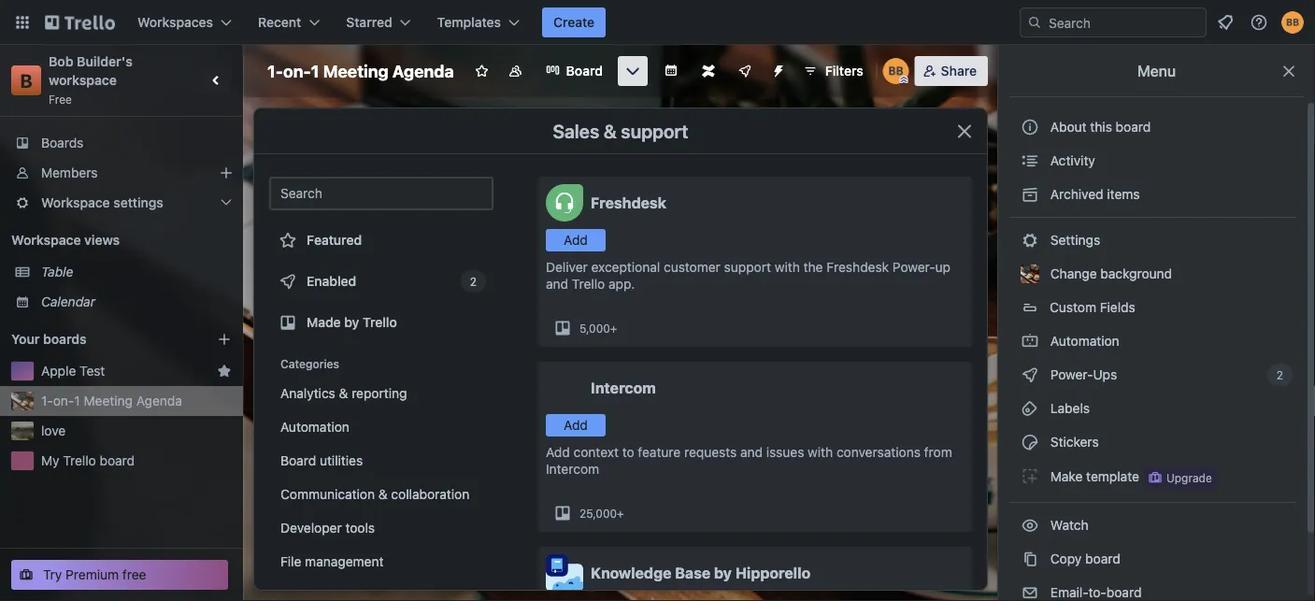 Task type: describe. For each thing, give the bounding box(es) containing it.
with inside deliver exceptional customer support with the freshdesk power-up and trello app.
[[775, 259, 800, 275]]

templates
[[437, 14, 501, 30]]

filters
[[825, 63, 864, 79]]

1 inside 'board name' text box
[[311, 61, 319, 81]]

apple test
[[41, 363, 105, 379]]

settings
[[113, 195, 163, 210]]

from
[[924, 445, 953, 460]]

activity link
[[1010, 146, 1297, 176]]

1 vertical spatial 1
[[74, 393, 80, 409]]

communication
[[281, 487, 375, 502]]

meeting inside 'board name' text box
[[323, 61, 389, 81]]

deliver
[[546, 259, 588, 275]]

members link
[[0, 158, 243, 188]]

& for communication
[[379, 487, 388, 502]]

app.
[[609, 276, 635, 292]]

freshdesk inside deliver exceptional customer support with the freshdesk power-up and trello app.
[[827, 259, 889, 275]]

reporting
[[352, 386, 407, 401]]

the
[[804, 259, 823, 275]]

5,000
[[580, 322, 610, 335]]

1- inside 1-on-1 meeting agenda link
[[41, 393, 53, 409]]

utilities
[[320, 453, 363, 468]]

labels link
[[1010, 394, 1297, 424]]

fields
[[1100, 300, 1136, 315]]

background
[[1101, 266, 1173, 281]]

sales
[[553, 120, 600, 142]]

workspace views
[[11, 232, 120, 248]]

create
[[554, 14, 595, 30]]

copy
[[1051, 551, 1082, 567]]

copy board link
[[1010, 544, 1297, 574]]

primary element
[[0, 0, 1316, 45]]

0 horizontal spatial meeting
[[84, 393, 133, 409]]

calendar power-up image
[[664, 63, 679, 78]]

love link
[[41, 422, 232, 440]]

b
[[20, 69, 32, 91]]

boards link
[[0, 128, 243, 158]]

categories
[[281, 357, 339, 370]]

about this board button
[[1010, 112, 1297, 142]]

bob
[[49, 54, 73, 69]]

issues
[[767, 445, 804, 460]]

back to home image
[[45, 7, 115, 37]]

0 vertical spatial intercom
[[591, 379, 656, 397]]

5,000 +
[[580, 322, 617, 335]]

add button for freshdesk
[[546, 229, 606, 252]]

bob builder (bobbuilder40) image inside primary element
[[1282, 11, 1304, 34]]

share
[[941, 63, 977, 79]]

1 vertical spatial bob builder (bobbuilder40) image
[[883, 58, 909, 84]]

confluence icon image
[[702, 65, 715, 78]]

conversations
[[837, 445, 921, 460]]

watch
[[1047, 518, 1093, 533]]

templates button
[[426, 7, 531, 37]]

sm image for copy board
[[1021, 550, 1040, 569]]

agenda inside 'board name' text box
[[393, 61, 454, 81]]

support inside deliver exceptional customer support with the freshdesk power-up and trello app.
[[724, 259, 771, 275]]

starred
[[346, 14, 392, 30]]

add button for intercom
[[546, 414, 606, 437]]

change background
[[1047, 266, 1173, 281]]

analytics & reporting
[[281, 386, 407, 401]]

about
[[1051, 119, 1087, 135]]

to-
[[1089, 585, 1107, 600]]

by inside "link"
[[344, 315, 359, 330]]

try premium free button
[[11, 560, 228, 590]]

sm image for labels
[[1021, 399, 1040, 418]]

1 vertical spatial 1-on-1 meeting agenda
[[41, 393, 182, 409]]

upgrade
[[1167, 471, 1213, 484]]

trello inside deliver exceptional customer support with the freshdesk power-up and trello app.
[[572, 276, 605, 292]]

archived items
[[1047, 187, 1140, 202]]

1 vertical spatial automation link
[[269, 412, 494, 442]]

table
[[41, 264, 73, 280]]

stickers
[[1047, 434, 1099, 450]]

this
[[1091, 119, 1113, 135]]

premium
[[66, 567, 119, 583]]

my trello board link
[[41, 452, 232, 470]]

feature
[[638, 445, 681, 460]]

my trello board
[[41, 453, 135, 468]]

on- inside 'board name' text box
[[283, 61, 311, 81]]

add board image
[[217, 332, 232, 347]]

1 horizontal spatial automation link
[[1010, 326, 1297, 356]]

automation image
[[764, 56, 790, 82]]

Board name text field
[[258, 56, 463, 86]]

1 vertical spatial by
[[714, 564, 732, 582]]

developer tools link
[[269, 513, 494, 543]]

settings link
[[1010, 225, 1297, 255]]

make
[[1051, 469, 1083, 484]]

board link
[[535, 56, 614, 86]]

b link
[[11, 65, 41, 95]]

0 vertical spatial automation
[[1047, 333, 1120, 349]]

workspace settings
[[41, 195, 163, 210]]

and inside deliver exceptional customer support with the freshdesk power-up and trello app.
[[546, 276, 569, 292]]

love
[[41, 423, 66, 439]]

featured
[[307, 232, 362, 248]]

workspace settings button
[[0, 188, 243, 218]]

& for analytics
[[339, 386, 348, 401]]

change
[[1051, 266, 1097, 281]]

workspace visible image
[[508, 64, 523, 79]]

email-to-board
[[1047, 585, 1142, 600]]

starred icon image
[[217, 364, 232, 379]]

free
[[122, 567, 146, 583]]

base
[[675, 564, 711, 582]]

bob builder's workspace free
[[49, 54, 136, 106]]

1 vertical spatial agenda
[[136, 393, 182, 409]]

made
[[307, 315, 341, 330]]

your
[[11, 331, 40, 347]]

filters button
[[797, 56, 869, 86]]

try premium free
[[43, 567, 146, 583]]

featured link
[[269, 222, 494, 259]]

workspace
[[49, 72, 117, 88]]

0 horizontal spatial on-
[[53, 393, 74, 409]]

+ for intercom
[[617, 507, 624, 520]]

about this board
[[1051, 119, 1151, 135]]

with inside add context to feature requests and issues with conversations from intercom
[[808, 445, 833, 460]]

customize views image
[[624, 62, 642, 80]]

board for board utilities
[[281, 453, 316, 468]]



Task type: vqa. For each thing, say whether or not it's contained in the screenshot.
Approvals for Trello
no



Task type: locate. For each thing, give the bounding box(es) containing it.
sm image inside email-to-board link
[[1021, 583, 1040, 601]]

automation link up board utilities link
[[269, 412, 494, 442]]

by right made
[[344, 315, 359, 330]]

workspace for workspace views
[[11, 232, 81, 248]]

settings
[[1047, 232, 1101, 248]]

sm image for archived items
[[1021, 185, 1040, 204]]

intercom inside add context to feature requests and issues with conversations from intercom
[[546, 461, 599, 477]]

2
[[470, 275, 477, 288], [1277, 368, 1284, 381]]

0 vertical spatial freshdesk
[[591, 194, 667, 212]]

1 sm image from the top
[[1021, 151, 1040, 170]]

1
[[311, 61, 319, 81], [74, 393, 80, 409]]

25,000 +
[[580, 507, 624, 520]]

by
[[344, 315, 359, 330], [714, 564, 732, 582]]

workspace for workspace settings
[[41, 195, 110, 210]]

0 vertical spatial 1-on-1 meeting agenda
[[267, 61, 454, 81]]

1 vertical spatial trello
[[363, 315, 397, 330]]

board down love link
[[100, 453, 135, 468]]

1-on-1 meeting agenda
[[267, 61, 454, 81], [41, 393, 182, 409]]

1 vertical spatial +
[[617, 507, 624, 520]]

with right issues
[[808, 445, 833, 460]]

1 horizontal spatial &
[[379, 487, 388, 502]]

add left context
[[546, 445, 570, 460]]

ups
[[1094, 367, 1118, 382]]

made by trello
[[307, 315, 397, 330]]

add up context
[[564, 417, 588, 433]]

& down board utilities link
[[379, 487, 388, 502]]

support
[[621, 120, 689, 142], [724, 259, 771, 275]]

email-
[[1051, 585, 1089, 600]]

sales & support
[[553, 120, 689, 142]]

add up the "deliver"
[[564, 232, 588, 248]]

sm image for settings
[[1021, 231, 1040, 250]]

0 vertical spatial +
[[610, 322, 617, 335]]

0 horizontal spatial 1-
[[41, 393, 53, 409]]

sm image inside copy board link
[[1021, 550, 1040, 569]]

members
[[41, 165, 98, 180]]

1 vertical spatial 1-
[[41, 393, 53, 409]]

email-to-board link
[[1010, 578, 1297, 601]]

1 horizontal spatial automation
[[1047, 333, 1120, 349]]

archived
[[1051, 187, 1104, 202]]

+
[[610, 322, 617, 335], [617, 507, 624, 520]]

3 sm image from the top
[[1021, 332, 1040, 351]]

0 horizontal spatial 1-on-1 meeting agenda
[[41, 393, 182, 409]]

0 horizontal spatial board
[[281, 453, 316, 468]]

template
[[1087, 469, 1140, 484]]

1 vertical spatial automation
[[281, 419, 350, 435]]

1 horizontal spatial on-
[[283, 61, 311, 81]]

board right the this
[[1116, 119, 1151, 135]]

open information menu image
[[1250, 13, 1269, 32]]

1-on-1 meeting agenda down apple test link
[[41, 393, 182, 409]]

0 vertical spatial agenda
[[393, 61, 454, 81]]

1-on-1 meeting agenda link
[[41, 392, 232, 410]]

labels
[[1047, 401, 1090, 416]]

sm image inside archived items link
[[1021, 185, 1040, 204]]

1 vertical spatial with
[[808, 445, 833, 460]]

Search text field
[[269, 177, 494, 210]]

context
[[574, 445, 619, 460]]

custom fields
[[1050, 300, 1136, 315]]

upgrade button
[[1144, 467, 1216, 489]]

sm image
[[1021, 185, 1040, 204], [1021, 399, 1040, 418], [1021, 467, 1040, 485], [1021, 516, 1040, 535]]

and
[[546, 276, 569, 292], [741, 445, 763, 460]]

file
[[281, 554, 301, 569]]

and inside add context to feature requests and issues with conversations from intercom
[[741, 445, 763, 460]]

0 vertical spatial 2
[[470, 275, 477, 288]]

knowledge base by hipporello
[[591, 564, 811, 582]]

recent
[[258, 14, 301, 30]]

0 horizontal spatial automation link
[[269, 412, 494, 442]]

2 vertical spatial add
[[546, 445, 570, 460]]

customer
[[664, 259, 721, 275]]

workspace inside workspace settings popup button
[[41, 195, 110, 210]]

0 vertical spatial on-
[[283, 61, 311, 81]]

7 sm image from the top
[[1021, 583, 1040, 601]]

0 horizontal spatial and
[[546, 276, 569, 292]]

with left the
[[775, 259, 800, 275]]

freshdesk up exceptional
[[591, 194, 667, 212]]

try
[[43, 567, 62, 583]]

0 vertical spatial power-
[[893, 259, 936, 275]]

freshdesk
[[591, 194, 667, 212], [827, 259, 889, 275]]

and left issues
[[741, 445, 763, 460]]

make template
[[1047, 469, 1140, 484]]

meeting down starred
[[323, 61, 389, 81]]

boards
[[43, 331, 87, 347]]

board up to-
[[1086, 551, 1121, 567]]

add button up context
[[546, 414, 606, 437]]

2 horizontal spatial trello
[[572, 276, 605, 292]]

views
[[84, 232, 120, 248]]

1 vertical spatial workspace
[[11, 232, 81, 248]]

boards
[[41, 135, 84, 151]]

bob builder's workspace link
[[49, 54, 136, 88]]

1 vertical spatial freshdesk
[[827, 259, 889, 275]]

1 horizontal spatial board
[[566, 63, 603, 79]]

file management link
[[269, 547, 494, 577]]

1 horizontal spatial 1
[[311, 61, 319, 81]]

trello inside "link"
[[363, 315, 397, 330]]

power- inside deliver exceptional customer support with the freshdesk power-up and trello app.
[[893, 259, 936, 275]]

workspaces button
[[126, 7, 243, 37]]

developer
[[281, 520, 342, 536]]

trello down the "deliver"
[[572, 276, 605, 292]]

1 horizontal spatial trello
[[363, 315, 397, 330]]

1 vertical spatial meeting
[[84, 393, 133, 409]]

0 vertical spatial 1-
[[267, 61, 283, 81]]

star or unstar board image
[[475, 64, 490, 79]]

sm image for activity
[[1021, 151, 1040, 170]]

2 sm image from the top
[[1021, 231, 1040, 250]]

+ for freshdesk
[[610, 322, 617, 335]]

&
[[604, 120, 617, 142], [339, 386, 348, 401], [379, 487, 388, 502]]

2 vertical spatial &
[[379, 487, 388, 502]]

25,000
[[580, 507, 617, 520]]

items
[[1107, 187, 1140, 202]]

sm image inside activity 'link'
[[1021, 151, 1040, 170]]

sm image for watch
[[1021, 516, 1040, 535]]

free
[[49, 93, 72, 106]]

0 vertical spatial add
[[564, 232, 588, 248]]

0 horizontal spatial 2
[[470, 275, 477, 288]]

sm image
[[1021, 151, 1040, 170], [1021, 231, 1040, 250], [1021, 332, 1040, 351], [1021, 366, 1040, 384], [1021, 433, 1040, 452], [1021, 550, 1040, 569], [1021, 583, 1040, 601]]

1-on-1 meeting agenda down starred
[[267, 61, 454, 81]]

test
[[80, 363, 105, 379]]

activity
[[1047, 153, 1096, 168]]

workspace up table
[[11, 232, 81, 248]]

add for intercom
[[564, 417, 588, 433]]

with
[[775, 259, 800, 275], [808, 445, 833, 460]]

0 notifications image
[[1215, 11, 1237, 34]]

1 vertical spatial board
[[281, 453, 316, 468]]

board for this
[[1116, 119, 1151, 135]]

1- down recent
[[267, 61, 283, 81]]

0 horizontal spatial with
[[775, 259, 800, 275]]

2 for enabled
[[470, 275, 477, 288]]

sm image for power-ups
[[1021, 366, 1040, 384]]

0 vertical spatial support
[[621, 120, 689, 142]]

1 vertical spatial and
[[741, 445, 763, 460]]

& for sales
[[604, 120, 617, 142]]

and down the "deliver"
[[546, 276, 569, 292]]

bob builder (bobbuilder40) image right filters
[[883, 58, 909, 84]]

3 sm image from the top
[[1021, 467, 1040, 485]]

communication & collaboration link
[[269, 480, 494, 510]]

automation
[[1047, 333, 1120, 349], [281, 419, 350, 435]]

your boards with 4 items element
[[11, 328, 189, 351]]

0 horizontal spatial bob builder (bobbuilder40) image
[[883, 58, 909, 84]]

communication & collaboration
[[281, 487, 470, 502]]

freshdesk right the
[[827, 259, 889, 275]]

1 horizontal spatial with
[[808, 445, 833, 460]]

1 horizontal spatial 2
[[1277, 368, 1284, 381]]

0 vertical spatial add button
[[546, 229, 606, 252]]

workspace navigation collapse icon image
[[204, 67, 230, 94]]

bob builder (bobbuilder40) image right open information menu image
[[1282, 11, 1304, 34]]

add for freshdesk
[[564, 232, 588, 248]]

calendar link
[[41, 293, 232, 311]]

board inside button
[[1116, 119, 1151, 135]]

requests
[[684, 445, 737, 460]]

power ups image
[[738, 64, 752, 79]]

0 vertical spatial automation link
[[1010, 326, 1297, 356]]

support right customer
[[724, 259, 771, 275]]

0 vertical spatial meeting
[[323, 61, 389, 81]]

2 vertical spatial trello
[[63, 453, 96, 468]]

workspace
[[41, 195, 110, 210], [11, 232, 81, 248]]

1 horizontal spatial and
[[741, 445, 763, 460]]

power-ups
[[1047, 367, 1121, 382]]

1 vertical spatial intercom
[[546, 461, 599, 477]]

2 for power-ups
[[1277, 368, 1284, 381]]

1 vertical spatial power-
[[1051, 367, 1094, 382]]

board down copy board link
[[1107, 585, 1142, 600]]

5 sm image from the top
[[1021, 433, 1040, 452]]

0 vertical spatial workspace
[[41, 195, 110, 210]]

automation up board utilities
[[281, 419, 350, 435]]

1 horizontal spatial support
[[724, 259, 771, 275]]

file management
[[281, 554, 384, 569]]

4 sm image from the top
[[1021, 366, 1040, 384]]

1 horizontal spatial 1-on-1 meeting agenda
[[267, 61, 454, 81]]

1 horizontal spatial by
[[714, 564, 732, 582]]

0 vertical spatial board
[[566, 63, 603, 79]]

& right the analytics
[[339, 386, 348, 401]]

1 horizontal spatial 1-
[[267, 61, 283, 81]]

on-
[[283, 61, 311, 81], [53, 393, 74, 409]]

1 horizontal spatial agenda
[[393, 61, 454, 81]]

2 add button from the top
[[546, 414, 606, 437]]

1 sm image from the top
[[1021, 185, 1040, 204]]

& right sales on the left top of page
[[604, 120, 617, 142]]

1- up love
[[41, 393, 53, 409]]

1 vertical spatial 2
[[1277, 368, 1284, 381]]

agenda up love link
[[136, 393, 182, 409]]

sm image for automation
[[1021, 332, 1040, 351]]

collaboration
[[391, 487, 470, 502]]

on- down recent dropdown button
[[283, 61, 311, 81]]

sm image left archived
[[1021, 185, 1040, 204]]

builder's
[[77, 54, 133, 69]]

1 horizontal spatial power-
[[1051, 367, 1094, 382]]

board utilities
[[281, 453, 363, 468]]

sm image inside the settings link
[[1021, 231, 1040, 250]]

4 sm image from the top
[[1021, 516, 1040, 535]]

this member is an admin of this board. image
[[900, 76, 909, 84]]

1-
[[267, 61, 283, 81], [41, 393, 53, 409]]

bob builder (bobbuilder40) image
[[1282, 11, 1304, 34], [883, 58, 909, 84]]

0 vertical spatial &
[[604, 120, 617, 142]]

board
[[566, 63, 603, 79], [281, 453, 316, 468]]

add button up the "deliver"
[[546, 229, 606, 252]]

0 horizontal spatial support
[[621, 120, 689, 142]]

trello right my
[[63, 453, 96, 468]]

calendar
[[41, 294, 95, 309]]

by right base
[[714, 564, 732, 582]]

agenda
[[393, 61, 454, 81], [136, 393, 182, 409]]

intercom
[[591, 379, 656, 397], [546, 461, 599, 477]]

exceptional
[[591, 259, 660, 275]]

search image
[[1028, 15, 1043, 30]]

1 horizontal spatial bob builder (bobbuilder40) image
[[1282, 11, 1304, 34]]

sm image for make template
[[1021, 467, 1040, 485]]

enabled
[[307, 273, 356, 289]]

support down the calendar power-up icon
[[621, 120, 689, 142]]

0 horizontal spatial automation
[[281, 419, 350, 435]]

meeting down test
[[84, 393, 133, 409]]

0 horizontal spatial freshdesk
[[591, 194, 667, 212]]

1 add button from the top
[[546, 229, 606, 252]]

sm image for stickers
[[1021, 433, 1040, 452]]

2 horizontal spatial &
[[604, 120, 617, 142]]

on- down apple on the left bottom of the page
[[53, 393, 74, 409]]

workspace down members
[[41, 195, 110, 210]]

1 vertical spatial add button
[[546, 414, 606, 437]]

management
[[305, 554, 384, 569]]

sm image left labels
[[1021, 399, 1040, 418]]

0 horizontal spatial agenda
[[136, 393, 182, 409]]

board for board
[[566, 63, 603, 79]]

sm image left watch
[[1021, 516, 1040, 535]]

analytics & reporting link
[[269, 379, 494, 409]]

automation up power-ups
[[1047, 333, 1120, 349]]

recent button
[[247, 7, 331, 37]]

hipporello
[[736, 564, 811, 582]]

intercom up to
[[591, 379, 656, 397]]

0 vertical spatial with
[[775, 259, 800, 275]]

create button
[[542, 7, 606, 37]]

add inside add context to feature requests and issues with conversations from intercom
[[546, 445, 570, 460]]

1 horizontal spatial freshdesk
[[827, 259, 889, 275]]

tools
[[345, 520, 375, 536]]

2 sm image from the top
[[1021, 399, 1040, 418]]

change background link
[[1010, 259, 1297, 289]]

+ down "app."
[[610, 322, 617, 335]]

custom fields button
[[1010, 293, 1297, 323]]

1 vertical spatial support
[[724, 259, 771, 275]]

0 horizontal spatial trello
[[63, 453, 96, 468]]

0 vertical spatial bob builder (bobbuilder40) image
[[1282, 11, 1304, 34]]

0 horizontal spatial by
[[344, 315, 359, 330]]

agenda left star or unstar board icon at the top of the page
[[393, 61, 454, 81]]

0 vertical spatial 1
[[311, 61, 319, 81]]

sm image for email-to-board
[[1021, 583, 1040, 601]]

custom
[[1050, 300, 1097, 315]]

sm image inside stickers link
[[1021, 433, 1040, 452]]

automation link
[[1010, 326, 1297, 356], [269, 412, 494, 442]]

knowledge
[[591, 564, 672, 582]]

starred button
[[335, 7, 422, 37]]

6 sm image from the top
[[1021, 550, 1040, 569]]

1 vertical spatial &
[[339, 386, 348, 401]]

board left utilities
[[281, 453, 316, 468]]

1-on-1 meeting agenda inside 'board name' text box
[[267, 61, 454, 81]]

board left customize views image
[[566, 63, 603, 79]]

trello right made
[[363, 315, 397, 330]]

intercom down context
[[546, 461, 599, 477]]

0 horizontal spatial 1
[[74, 393, 80, 409]]

1- inside 'board name' text box
[[267, 61, 283, 81]]

automation link down custom fields button
[[1010, 326, 1297, 356]]

0 vertical spatial by
[[344, 315, 359, 330]]

0 vertical spatial trello
[[572, 276, 605, 292]]

0 horizontal spatial power-
[[893, 259, 936, 275]]

watch link
[[1010, 511, 1297, 540]]

1 down apple test
[[74, 393, 80, 409]]

1 down recent dropdown button
[[311, 61, 319, 81]]

1 vertical spatial on-
[[53, 393, 74, 409]]

0 horizontal spatial &
[[339, 386, 348, 401]]

sm image inside watch link
[[1021, 516, 1040, 535]]

sm image inside labels "link"
[[1021, 399, 1040, 418]]

+ up knowledge
[[617, 507, 624, 520]]

Search field
[[1043, 8, 1206, 36]]

board for trello
[[100, 453, 135, 468]]

sm image left make
[[1021, 467, 1040, 485]]

made by trello link
[[269, 304, 494, 341]]

trello
[[572, 276, 605, 292], [363, 315, 397, 330], [63, 453, 96, 468]]

0 vertical spatial and
[[546, 276, 569, 292]]

1 vertical spatial add
[[564, 417, 588, 433]]

board for to-
[[1107, 585, 1142, 600]]

meeting
[[323, 61, 389, 81], [84, 393, 133, 409]]

1 horizontal spatial meeting
[[323, 61, 389, 81]]



